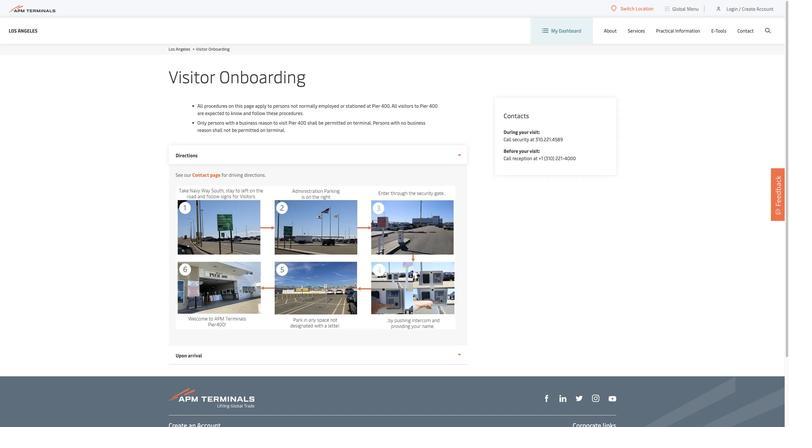 Task type: locate. For each thing, give the bounding box(es) containing it.
visit:
[[530, 129, 540, 135], [530, 148, 540, 154]]

with left no
[[391, 120, 400, 126]]

contact
[[738, 27, 754, 34], [192, 172, 209, 178]]

1 vertical spatial los angeles link
[[169, 46, 190, 52]]

1 horizontal spatial not
[[291, 103, 298, 109]]

switch location button
[[612, 5, 654, 12]]

at
[[367, 103, 371, 109], [530, 136, 535, 143], [534, 155, 538, 161]]

call down during
[[504, 136, 512, 143]]

0 vertical spatial onboarding
[[209, 46, 230, 52]]

instagram image
[[592, 395, 599, 402]]

business right no
[[408, 120, 426, 126]]

this
[[235, 103, 243, 109]]

visitor down >
[[169, 65, 215, 88]]

contact inside "directions" element
[[192, 172, 209, 178]]

visitor right >
[[196, 46, 208, 52]]

terminal. down visit
[[267, 127, 285, 133]]

1 visit: from the top
[[530, 129, 540, 135]]

1 vertical spatial 400
[[298, 120, 306, 126]]

your up security
[[519, 129, 529, 135]]

1 horizontal spatial persons
[[273, 103, 290, 109]]

visit: for +1
[[530, 148, 540, 154]]

not up "procedures."
[[291, 103, 298, 109]]

only
[[197, 120, 207, 126]]

1 vertical spatial page
[[210, 172, 221, 178]]

1 vertical spatial on
[[347, 120, 352, 126]]

or
[[340, 103, 345, 109]]

shall
[[308, 120, 317, 126], [213, 127, 223, 133]]

1 vertical spatial call
[[504, 155, 512, 161]]

los inside los angeles link
[[9, 27, 17, 34]]

permitted
[[325, 120, 346, 126], [238, 127, 259, 133]]

call
[[504, 136, 512, 143], [504, 155, 512, 161]]

with
[[225, 120, 235, 126], [391, 120, 400, 126]]

twitter image
[[576, 395, 583, 402]]

1 vertical spatial visit:
[[530, 148, 540, 154]]

visitor onboarding
[[169, 65, 306, 88]]

1 vertical spatial shall
[[213, 127, 223, 133]]

0 vertical spatial permitted
[[325, 120, 346, 126]]

reason down only
[[197, 127, 212, 133]]

0 vertical spatial angeles
[[18, 27, 37, 34]]

1 horizontal spatial angeles
[[176, 46, 190, 52]]

221-
[[556, 155, 565, 161]]

during your visit: call security at 310.221.4589
[[504, 129, 564, 143]]

0 horizontal spatial 400
[[298, 120, 306, 126]]

310.221.4589
[[536, 136, 563, 143]]

on inside 'all procedures on this page apply to persons not normally employed or stationed at pier 400. all visitors to pier 400 are expected to know and follow these procedures.'
[[229, 103, 234, 109]]

be down 'all procedures on this page apply to persons not normally employed or stationed at pier 400. all visitors to pier 400 are expected to know and follow these procedures.'
[[319, 120, 324, 126]]

global menu
[[673, 5, 699, 12]]

terminal.
[[353, 120, 372, 126], [267, 127, 285, 133]]

1 horizontal spatial los
[[169, 46, 175, 52]]

1 horizontal spatial all
[[392, 103, 397, 109]]

call inside the before your visit: call reception at +1 (310) 221-4000
[[504, 155, 512, 161]]

2 horizontal spatial on
[[347, 120, 352, 126]]

global
[[673, 5, 686, 12]]

e-tools button
[[712, 17, 727, 44]]

0 vertical spatial page
[[244, 103, 254, 109]]

1 horizontal spatial permitted
[[325, 120, 346, 126]]

0 vertical spatial los
[[9, 27, 17, 34]]

persons
[[273, 103, 290, 109], [208, 120, 224, 126]]

visit: inside during your visit: call security at 310.221.4589
[[530, 129, 540, 135]]

driving
[[229, 172, 243, 178]]

0 horizontal spatial with
[[225, 120, 235, 126]]

2 call from the top
[[504, 155, 512, 161]]

feedback button
[[771, 168, 786, 221]]

0 horizontal spatial reason
[[197, 127, 212, 133]]

1 horizontal spatial 400
[[429, 103, 438, 109]]

1 vertical spatial angeles
[[176, 46, 190, 52]]

your inside the before your visit: call reception at +1 (310) 221-4000
[[519, 148, 529, 154]]

security
[[513, 136, 529, 143]]

los for los angeles > visitor onboarding
[[169, 46, 175, 52]]

business down "and"
[[239, 120, 257, 126]]

1 vertical spatial not
[[224, 127, 231, 133]]

youtube image
[[609, 396, 616, 402]]

pier right visitors
[[420, 103, 428, 109]]

to
[[268, 103, 272, 109], [415, 103, 419, 109], [225, 110, 230, 116], [274, 120, 278, 126]]

visitor
[[196, 46, 208, 52], [169, 65, 215, 88]]

visit: up +1
[[530, 148, 540, 154]]

0 vertical spatial be
[[319, 120, 324, 126]]

0 horizontal spatial page
[[210, 172, 221, 178]]

1 vertical spatial at
[[530, 136, 535, 143]]

0 horizontal spatial on
[[229, 103, 234, 109]]

not
[[291, 103, 298, 109], [224, 127, 231, 133]]

not down expected
[[224, 127, 231, 133]]

with left a
[[225, 120, 235, 126]]

reason
[[258, 120, 272, 126], [197, 127, 212, 133]]

your up reception
[[519, 148, 529, 154]]

to left know
[[225, 110, 230, 116]]

dashboard
[[559, 27, 581, 34]]

at right security
[[530, 136, 535, 143]]

0 horizontal spatial contact
[[192, 172, 209, 178]]

to left visit
[[274, 120, 278, 126]]

angeles for los angeles > visitor onboarding
[[176, 46, 190, 52]]

2 vertical spatial on
[[260, 127, 266, 133]]

terminal. down stationed
[[353, 120, 372, 126]]

400 down "procedures."
[[298, 120, 306, 126]]

pier inside only persons with a business reason to visit pier 400 shall be permitted on terminal. persons with no business reason shall not be permitted on terminal.
[[289, 120, 297, 126]]

employed
[[319, 103, 339, 109]]

business
[[239, 120, 257, 126], [408, 120, 426, 126]]

at inside the before your visit: call reception at +1 (310) 221-4000
[[534, 155, 538, 161]]

stationed
[[346, 103, 366, 109]]

at left +1
[[534, 155, 538, 161]]

0 vertical spatial call
[[504, 136, 512, 143]]

0 horizontal spatial all
[[197, 103, 203, 109]]

pier left 400.
[[372, 103, 380, 109]]

0 horizontal spatial not
[[224, 127, 231, 133]]

pier right visit
[[289, 120, 297, 126]]

visit: up 310.221.4589
[[530, 129, 540, 135]]

global menu button
[[660, 0, 705, 17]]

0 vertical spatial at
[[367, 103, 371, 109]]

1 vertical spatial permitted
[[238, 127, 259, 133]]

1 vertical spatial los
[[169, 46, 175, 52]]

on
[[229, 103, 234, 109], [347, 120, 352, 126], [260, 127, 266, 133]]

los angeles
[[9, 27, 37, 34]]

1 vertical spatial contact
[[192, 172, 209, 178]]

0 vertical spatial 400
[[429, 103, 438, 109]]

all
[[197, 103, 203, 109], [392, 103, 397, 109]]

about button
[[604, 17, 617, 44]]

0 horizontal spatial business
[[239, 120, 257, 126]]

0 vertical spatial your
[[519, 129, 529, 135]]

contact page link
[[192, 172, 221, 178]]

call inside during your visit: call security at 310.221.4589
[[504, 136, 512, 143]]

shall down expected
[[213, 127, 223, 133]]

facebook image
[[543, 395, 550, 402]]

0 vertical spatial persons
[[273, 103, 290, 109]]

1 vertical spatial onboarding
[[219, 65, 306, 88]]

permitted down employed
[[325, 120, 346, 126]]

before your visit: call reception at +1 (310) 221-4000
[[504, 148, 576, 161]]

reason down follow
[[258, 120, 272, 126]]

1 call from the top
[[504, 136, 512, 143]]

400 right visitors
[[429, 103, 438, 109]]

you tube link
[[609, 395, 616, 402]]

information
[[676, 27, 701, 34]]

0 horizontal spatial be
[[232, 127, 237, 133]]

los
[[9, 27, 17, 34], [169, 46, 175, 52]]

persons up these on the top of the page
[[273, 103, 290, 109]]

at for during your visit:
[[530, 136, 535, 143]]

1 horizontal spatial shall
[[308, 120, 317, 126]]

0 horizontal spatial pier
[[289, 120, 297, 126]]

1 horizontal spatial be
[[319, 120, 324, 126]]

all right 400.
[[392, 103, 397, 109]]

shall down 'all procedures on this page apply to persons not normally employed or stationed at pier 400. all visitors to pier 400 are expected to know and follow these procedures.'
[[308, 120, 317, 126]]

linkedin__x28_alt_x29__3_ link
[[560, 395, 567, 402]]

0 vertical spatial los angeles link
[[9, 27, 37, 34]]

practical information
[[656, 27, 701, 34]]

0 vertical spatial not
[[291, 103, 298, 109]]

400
[[429, 103, 438, 109], [298, 120, 306, 126]]

all procedures on this page apply to persons not normally employed or stationed at pier 400. all visitors to pier 400 are expected to know and follow these procedures.
[[197, 103, 438, 116]]

1 vertical spatial persons
[[208, 120, 224, 126]]

page up "and"
[[244, 103, 254, 109]]

page
[[244, 103, 254, 109], [210, 172, 221, 178]]

page inside "directions" element
[[210, 172, 221, 178]]

persons down expected
[[208, 120, 224, 126]]

page left for
[[210, 172, 221, 178]]

my dashboard
[[551, 27, 581, 34]]

pier 400 directions image
[[176, 186, 455, 329]]

be
[[319, 120, 324, 126], [232, 127, 237, 133]]

1 vertical spatial reason
[[197, 127, 212, 133]]

2 visit: from the top
[[530, 148, 540, 154]]

1 vertical spatial be
[[232, 127, 237, 133]]

visit: inside the before your visit: call reception at +1 (310) 221-4000
[[530, 148, 540, 154]]

pier
[[372, 103, 380, 109], [420, 103, 428, 109], [289, 120, 297, 126]]

+1
[[539, 155, 543, 161]]

contact button
[[738, 17, 754, 44]]

0 vertical spatial on
[[229, 103, 234, 109]]

contact right our
[[192, 172, 209, 178]]

upon arrival button
[[169, 346, 467, 365]]

1 with from the left
[[225, 120, 235, 126]]

angeles
[[18, 27, 37, 34], [176, 46, 190, 52]]

0 horizontal spatial angeles
[[18, 27, 37, 34]]

on down stationed
[[347, 120, 352, 126]]

1 horizontal spatial on
[[260, 127, 266, 133]]

0 vertical spatial terminal.
[[353, 120, 372, 126]]

1 horizontal spatial contact
[[738, 27, 754, 34]]

at inside during your visit: call security at 310.221.4589
[[530, 136, 535, 143]]

1 horizontal spatial los angeles link
[[169, 46, 190, 52]]

los angeles link
[[9, 27, 37, 34], [169, 46, 190, 52]]

1 vertical spatial your
[[519, 148, 529, 154]]

see
[[176, 172, 183, 178]]

your inside during your visit: call security at 310.221.4589
[[519, 129, 529, 135]]

at right stationed
[[367, 103, 371, 109]]

before
[[504, 148, 518, 154]]

fill 44 link
[[576, 395, 583, 402]]

2 vertical spatial at
[[534, 155, 538, 161]]

my dashboard button
[[542, 17, 581, 44]]

on down follow
[[260, 127, 266, 133]]

these
[[267, 110, 278, 116]]

contact down login / create account link
[[738, 27, 754, 34]]

1 horizontal spatial page
[[244, 103, 254, 109]]

0 horizontal spatial shall
[[213, 127, 223, 133]]

los for los angeles
[[9, 27, 17, 34]]

4000
[[565, 155, 576, 161]]

reception
[[513, 155, 532, 161]]

practical information button
[[656, 17, 701, 44]]

0 horizontal spatial persons
[[208, 120, 224, 126]]

directions element
[[169, 164, 467, 346]]

1 horizontal spatial with
[[391, 120, 400, 126]]

expected
[[205, 110, 224, 116]]

1 horizontal spatial business
[[408, 120, 426, 126]]

your for before
[[519, 148, 529, 154]]

call down before
[[504, 155, 512, 161]]

all up are
[[197, 103, 203, 109]]

be down a
[[232, 127, 237, 133]]

only persons with a business reason to visit pier 400 shall be permitted on terminal. persons with no business reason shall not be permitted on terminal.
[[197, 120, 426, 133]]

0 horizontal spatial los
[[9, 27, 17, 34]]

0 vertical spatial visit:
[[530, 129, 540, 135]]

persons inside 'all procedures on this page apply to persons not normally employed or stationed at pier 400. all visitors to pier 400 are expected to know and follow these procedures.'
[[273, 103, 290, 109]]

to right visitors
[[415, 103, 419, 109]]

at inside 'all procedures on this page apply to persons not normally employed or stationed at pier 400. all visitors to pier 400 are expected to know and follow these procedures.'
[[367, 103, 371, 109]]

permitted down a
[[238, 127, 259, 133]]

on left this
[[229, 103, 234, 109]]

1 horizontal spatial reason
[[258, 120, 272, 126]]

0 horizontal spatial terminal.
[[267, 127, 285, 133]]



Task type: describe. For each thing, give the bounding box(es) containing it.
switch
[[621, 5, 635, 12]]

persons
[[373, 120, 390, 126]]

account
[[757, 5, 774, 12]]

0 horizontal spatial permitted
[[238, 127, 259, 133]]

1 horizontal spatial pier
[[372, 103, 380, 109]]

know
[[231, 110, 242, 116]]

practical
[[656, 27, 674, 34]]

our
[[184, 172, 191, 178]]

upon arrival
[[176, 352, 202, 359]]

not inside only persons with a business reason to visit pier 400 shall be permitted on terminal. persons with no business reason shall not be permitted on terminal.
[[224, 127, 231, 133]]

and
[[243, 110, 251, 116]]

0 vertical spatial shall
[[308, 120, 317, 126]]

a
[[236, 120, 238, 126]]

login
[[727, 5, 738, 12]]

normally
[[299, 103, 318, 109]]

0 vertical spatial reason
[[258, 120, 272, 126]]

are
[[197, 110, 204, 116]]

procedures
[[204, 103, 228, 109]]

login / create account
[[727, 5, 774, 12]]

your for during
[[519, 129, 529, 135]]

0 horizontal spatial los angeles link
[[9, 27, 37, 34]]

apmt footer logo image
[[169, 388, 254, 409]]

menu
[[687, 5, 699, 12]]

0 vertical spatial contact
[[738, 27, 754, 34]]

2 business from the left
[[408, 120, 426, 126]]

services
[[628, 27, 645, 34]]

e-tools
[[712, 27, 727, 34]]

1 horizontal spatial terminal.
[[353, 120, 372, 126]]

directions.
[[244, 172, 266, 178]]

services button
[[628, 17, 645, 44]]

procedures.
[[279, 110, 304, 116]]

upon
[[176, 352, 187, 359]]

>
[[193, 46, 195, 52]]

400 inside only persons with a business reason to visit pier 400 shall be permitted on terminal. persons with no business reason shall not be permitted on terminal.
[[298, 120, 306, 126]]

visit
[[279, 120, 288, 126]]

los angeles > visitor onboarding
[[169, 46, 230, 52]]

2 all from the left
[[392, 103, 397, 109]]

angeles for los angeles
[[18, 27, 37, 34]]

visit: for 310.221.4589
[[530, 129, 540, 135]]

visitors
[[398, 103, 414, 109]]

/
[[739, 5, 741, 12]]

tools
[[716, 27, 727, 34]]

at for before your visit:
[[534, 155, 538, 161]]

1 business from the left
[[239, 120, 257, 126]]

about
[[604, 27, 617, 34]]

no
[[401, 120, 406, 126]]

2 with from the left
[[391, 120, 400, 126]]

for
[[222, 172, 228, 178]]

my
[[551, 27, 558, 34]]

0 vertical spatial visitor
[[196, 46, 208, 52]]

location
[[636, 5, 654, 12]]

apply
[[255, 103, 267, 109]]

(310)
[[544, 155, 554, 161]]

during
[[504, 129, 518, 135]]

linkedin image
[[560, 395, 567, 402]]

contacts
[[504, 111, 529, 120]]

to up these on the top of the page
[[268, 103, 272, 109]]

login / create account link
[[716, 0, 774, 17]]

call for during your visit: call security at 310.221.4589
[[504, 136, 512, 143]]

2 horizontal spatial pier
[[420, 103, 428, 109]]

see our contact page for driving directions.
[[176, 172, 266, 178]]

not inside 'all procedures on this page apply to persons not normally employed or stationed at pier 400. all visitors to pier 400 are expected to know and follow these procedures.'
[[291, 103, 298, 109]]

1 vertical spatial terminal.
[[267, 127, 285, 133]]

instagram link
[[592, 395, 599, 402]]

1 vertical spatial visitor
[[169, 65, 215, 88]]

feedback
[[774, 176, 783, 207]]

1 all from the left
[[197, 103, 203, 109]]

shape link
[[543, 395, 550, 402]]

follow
[[252, 110, 265, 116]]

directions
[[176, 152, 197, 159]]

page inside 'all procedures on this page apply to persons not normally employed or stationed at pier 400. all visitors to pier 400 are expected to know and follow these procedures.'
[[244, 103, 254, 109]]

e-
[[712, 27, 716, 34]]

persons inside only persons with a business reason to visit pier 400 shall be permitted on terminal. persons with no business reason shall not be permitted on terminal.
[[208, 120, 224, 126]]

call for before your visit: call reception at +1 (310) 221-4000
[[504, 155, 512, 161]]

arrival
[[188, 352, 202, 359]]

to inside only persons with a business reason to visit pier 400 shall be permitted on terminal. persons with no business reason shall not be permitted on terminal.
[[274, 120, 278, 126]]

directions button
[[169, 145, 467, 164]]

create
[[742, 5, 756, 12]]

switch location
[[621, 5, 654, 12]]

400 inside 'all procedures on this page apply to persons not normally employed or stationed at pier 400. all visitors to pier 400 are expected to know and follow these procedures.'
[[429, 103, 438, 109]]

400.
[[381, 103, 391, 109]]



Task type: vqa. For each thing, say whether or not it's contained in the screenshot.
APL Link
no



